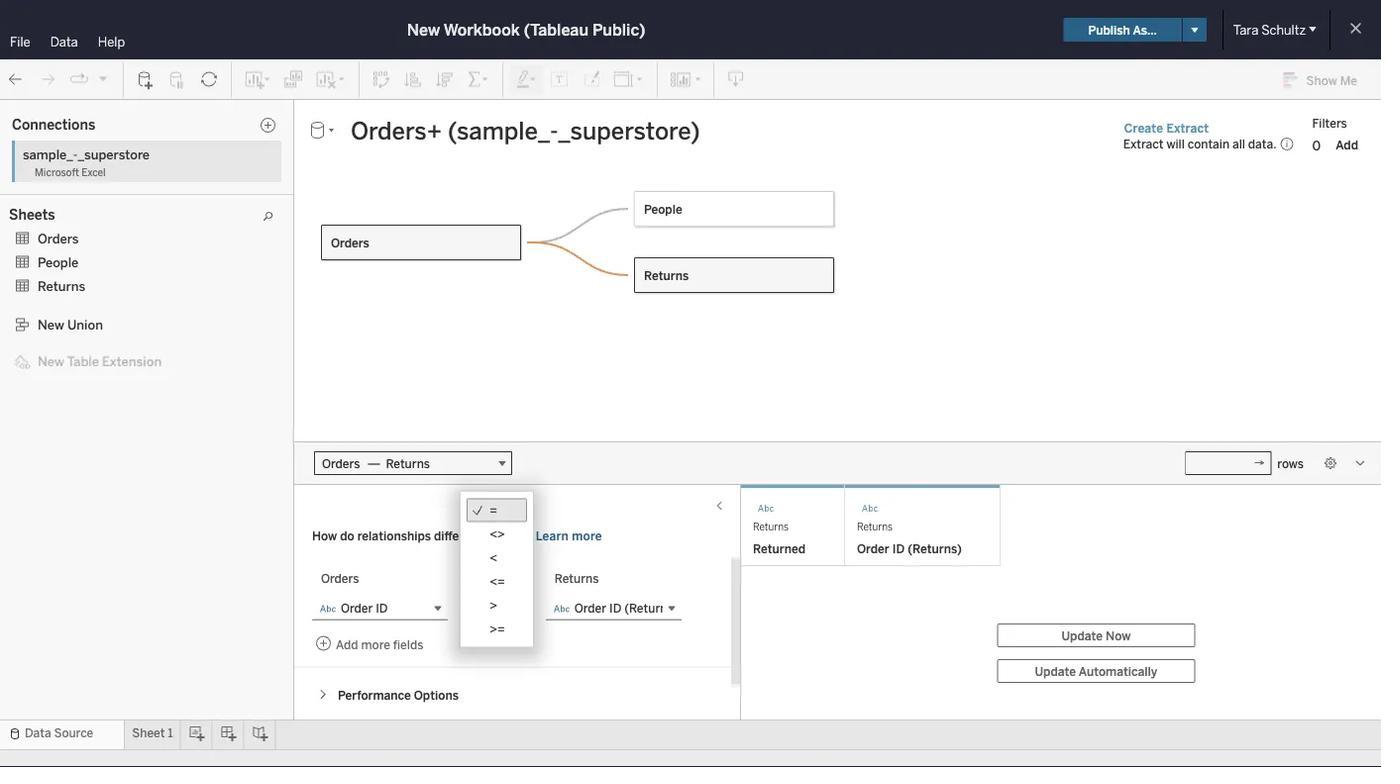 Task type: describe. For each thing, give the bounding box(es) containing it.
orders ― returns
[[322, 457, 430, 471]]

―
[[368, 457, 380, 471]]

order id
[[341, 601, 388, 616]]

id for order id (returns) dropdown button
[[609, 601, 622, 616]]

totals
[[42, 250, 75, 265]]

new for new union
[[38, 317, 64, 333]]

ci for median with 95% ci
[[142, 334, 154, 349]]

add button
[[1327, 136, 1367, 155]]

box plot
[[42, 230, 88, 245]]

performance
[[338, 689, 411, 703]]

order id (returns) inside dropdown button
[[574, 601, 678, 616]]

clear sheet image
[[315, 70, 347, 90]]

with for median with 95% ci
[[86, 334, 110, 349]]

1 vertical spatial data
[[12, 106, 40, 121]]

automatically
[[1079, 665, 1158, 679]]

from
[[467, 530, 494, 544]]

0 horizontal spatial replay animation image
[[69, 70, 89, 89]]

tara
[[1233, 22, 1259, 38]]

average for average line
[[42, 191, 86, 205]]

trend
[[42, 354, 73, 369]]

fit image
[[613, 70, 645, 90]]

show me button
[[1275, 64, 1375, 95]]

extract inside create extract link
[[1167, 121, 1209, 136]]

connections
[[12, 117, 95, 133]]

workbook
[[444, 20, 520, 39]]

median for median with quartiles
[[42, 211, 83, 225]]

0 vertical spatial people
[[644, 202, 682, 217]]

performance options button
[[312, 684, 713, 708]]

relationships
[[357, 530, 431, 544]]

swap rows and columns image
[[372, 70, 391, 90]]

median with quartiles
[[42, 211, 163, 225]]

help
[[98, 34, 125, 50]]

plot
[[66, 230, 88, 245]]

refresh data source image
[[199, 70, 219, 90]]

order id button
[[312, 597, 448, 621]]

1 horizontal spatial replay animation image
[[97, 73, 109, 84]]

extract will contain all data.
[[1123, 137, 1277, 151]]

will
[[1167, 137, 1185, 151]]

95% for median with 95% ci
[[112, 334, 139, 349]]

order for order id (returns) dropdown button
[[574, 601, 607, 616]]

create extract link
[[1123, 120, 1210, 136]]

new for new workbook (tableau public)
[[407, 20, 440, 39]]

more
[[572, 530, 602, 544]]

median with 95% ci
[[42, 334, 154, 349]]

show labels image
[[550, 70, 570, 90]]

download image
[[726, 70, 746, 90]]

= <> < <= > >=
[[490, 503, 505, 637]]

line for average line
[[89, 191, 113, 205]]

joins?
[[497, 530, 531, 544]]

sample_-_superstore microsoft excel
[[23, 147, 150, 178]]

average with 95% ci
[[42, 315, 158, 329]]

excel
[[82, 166, 106, 178]]

new worksheet image
[[244, 70, 271, 90]]

show
[[1307, 73, 1337, 87]]

new for new table extension
[[38, 354, 64, 370]]

(returns) inside dropdown button
[[624, 601, 678, 616]]

size
[[282, 292, 303, 306]]

average line
[[42, 191, 113, 205]]

order id (returns) button
[[546, 597, 682, 621]]

contain
[[1188, 137, 1230, 151]]

with for median with quartiles
[[86, 211, 110, 225]]

columns
[[410, 106, 460, 120]]

2 horizontal spatial order
[[857, 542, 890, 557]]

2 horizontal spatial id
[[893, 542, 905, 557]]

analytics
[[91, 106, 148, 121]]

_superstore
[[78, 147, 150, 163]]

list box containing =
[[461, 493, 533, 648]]

filters
[[1312, 116, 1347, 131]]

new workbook (tableau public)
[[407, 20, 645, 39]]

pages
[[228, 106, 261, 120]]

sheet
[[132, 727, 165, 741]]

new union
[[38, 317, 103, 333]]

returned
[[753, 542, 806, 557]]

0 horizontal spatial people
[[38, 255, 79, 270]]

tara schultz
[[1233, 22, 1306, 38]]

extension
[[102, 354, 162, 370]]

grid containing returned
[[741, 486, 1381, 720]]

file
[[10, 34, 30, 50]]

line for trend line
[[76, 354, 100, 369]]

=
[[490, 503, 497, 518]]

id for order id 'dropdown button'
[[376, 601, 388, 616]]

update automatically button
[[997, 660, 1195, 684]]

update now
[[1062, 629, 1131, 643]]

me
[[1340, 73, 1357, 87]]



Task type: vqa. For each thing, say whether or not it's contained in the screenshot.
permanent resident admissions: top countries to canada link on the top of the page
no



Task type: locate. For each thing, give the bounding box(es) containing it.
new up sort ascending icon
[[407, 20, 440, 39]]

1 horizontal spatial order
[[574, 601, 607, 616]]

0 vertical spatial new
[[407, 20, 440, 39]]

create
[[1124, 121, 1164, 136]]

0 vertical spatial line
[[96, 171, 120, 185]]

constant
[[42, 171, 93, 185]]

1 horizontal spatial (returns)
[[908, 542, 962, 557]]

line
[[96, 171, 120, 185], [89, 191, 113, 205], [76, 354, 100, 369]]

table
[[67, 354, 99, 370]]

new left table
[[38, 354, 64, 370]]

1 vertical spatial ci
[[142, 334, 154, 349]]

>
[[490, 598, 497, 613]]

show me
[[1307, 73, 1357, 87]]

create extract
[[1124, 121, 1209, 136]]

order down the do
[[341, 601, 373, 616]]

line down median with 95% ci
[[76, 354, 100, 369]]

2 vertical spatial data
[[25, 727, 51, 741]]

1 vertical spatial extract
[[1123, 137, 1164, 151]]

public)
[[593, 20, 645, 39]]

source
[[54, 727, 93, 741]]

1 vertical spatial line
[[89, 191, 113, 205]]

how
[[312, 530, 337, 544]]

0 horizontal spatial (returns)
[[624, 601, 678, 616]]

0 vertical spatial (returns)
[[908, 542, 962, 557]]

extract
[[1167, 121, 1209, 136], [1123, 137, 1164, 151]]

median
[[42, 211, 83, 225], [42, 334, 83, 349]]

1 vertical spatial with
[[89, 315, 113, 329]]

rows
[[410, 139, 440, 154]]

replay animation image right 'redo' image
[[69, 70, 89, 89]]

average down model
[[42, 315, 86, 329]]

union
[[67, 317, 103, 333]]

data left source on the bottom
[[25, 727, 51, 741]]

orders
[[38, 231, 79, 247], [331, 236, 369, 250], [322, 457, 360, 471], [321, 572, 359, 586]]

2 median from the top
[[42, 334, 83, 349]]

highlight image
[[515, 70, 538, 90]]

0 horizontal spatial extract
[[1123, 137, 1164, 151]]

constant line
[[42, 171, 120, 185]]

publish
[[1088, 23, 1130, 37]]

sheet 1
[[132, 727, 173, 741]]

0 horizontal spatial order id (returns)
[[574, 601, 678, 616]]

pause auto updates image
[[167, 70, 187, 90]]

update down update now
[[1035, 665, 1076, 679]]

2 vertical spatial new
[[38, 354, 64, 370]]

tooltip
[[275, 348, 310, 361]]

new down model
[[38, 317, 64, 333]]

1 horizontal spatial people
[[644, 202, 682, 217]]

order inside dropdown button
[[574, 601, 607, 616]]

1 vertical spatial order id (returns)
[[574, 601, 678, 616]]

learn
[[536, 530, 569, 544]]

ci for average with 95% ci
[[146, 315, 158, 329]]

collapse image
[[181, 108, 193, 120]]

0 horizontal spatial order
[[341, 601, 373, 616]]

returns
[[644, 269, 689, 283], [38, 278, 86, 294], [386, 457, 430, 471], [753, 521, 789, 533], [857, 521, 893, 533], [555, 572, 599, 586]]

model
[[18, 289, 56, 305]]

trend line
[[42, 354, 100, 369]]

0 vertical spatial median
[[42, 211, 83, 225]]

sort descending image
[[435, 70, 455, 90]]

>=
[[490, 622, 505, 637]]

with down average line
[[86, 211, 110, 225]]

order right returned
[[857, 542, 890, 557]]

box
[[42, 230, 63, 245]]

data up 'redo' image
[[50, 34, 78, 50]]

2 average from the top
[[42, 315, 86, 329]]

quartiles
[[112, 211, 163, 225]]

data.
[[1248, 137, 1277, 151]]

<=
[[490, 575, 505, 589]]

id inside dropdown button
[[609, 601, 622, 616]]

1 vertical spatial people
[[38, 255, 79, 270]]

95% for average with 95% ci
[[116, 315, 143, 329]]

1 average from the top
[[42, 191, 86, 205]]

order for order id 'dropdown button'
[[341, 601, 373, 616]]

line for constant line
[[96, 171, 120, 185]]

2 vertical spatial with
[[86, 334, 110, 349]]

grid
[[741, 486, 1381, 720]]

performance options
[[338, 689, 459, 703]]

line up median with quartiles
[[89, 191, 113, 205]]

extract up will
[[1167, 121, 1209, 136]]

marks
[[228, 210, 262, 224]]

how do relationships differ from joins? learn more
[[312, 530, 602, 544]]

sort ascending image
[[403, 70, 423, 90]]

None text field
[[343, 116, 1106, 146], [1185, 452, 1272, 476], [343, 116, 1106, 146], [1185, 452, 1272, 476]]

totals image
[[467, 70, 490, 90]]

data source
[[25, 727, 93, 741]]

average down constant
[[42, 191, 86, 205]]

1 vertical spatial (returns)
[[624, 601, 678, 616]]

1
[[168, 727, 173, 741]]

median down 'new union' on the left of the page
[[42, 334, 83, 349]]

2 vertical spatial line
[[76, 354, 100, 369]]

id
[[893, 542, 905, 557], [376, 601, 388, 616], [609, 601, 622, 616]]

1 vertical spatial 95%
[[112, 334, 139, 349]]

0 vertical spatial order id (returns)
[[857, 542, 962, 557]]

line down _superstore at the left
[[96, 171, 120, 185]]

extract down "create"
[[1123, 137, 1164, 151]]

median for median with 95% ci
[[42, 334, 83, 349]]

duplicate image
[[283, 70, 303, 90]]

<
[[490, 551, 497, 565]]

0 vertical spatial ci
[[146, 315, 158, 329]]

now
[[1106, 629, 1131, 643]]

update
[[1062, 629, 1103, 643], [1035, 665, 1076, 679]]

1 horizontal spatial order id (returns)
[[857, 542, 962, 557]]

list box
[[461, 493, 533, 648]]

learn more link
[[535, 529, 603, 545]]

options
[[414, 689, 459, 703]]

operator
[[467, 572, 517, 586]]

update inside button
[[1035, 665, 1076, 679]]

sample_-
[[23, 147, 78, 163]]

sheets
[[9, 207, 55, 224]]

1 median from the top
[[42, 211, 83, 225]]

data down undo icon
[[12, 106, 40, 121]]

show/hide cards image
[[670, 70, 702, 90]]

(tableau
[[524, 20, 589, 39]]

with down 'average with 95% ci'
[[86, 334, 110, 349]]

new data source image
[[136, 70, 156, 90]]

1 vertical spatial average
[[42, 315, 86, 329]]

(returns)
[[908, 542, 962, 557], [624, 601, 678, 616]]

95% up median with 95% ci
[[116, 315, 143, 329]]

differ
[[434, 530, 464, 544]]

0 horizontal spatial id
[[376, 601, 388, 616]]

update inside button
[[1062, 629, 1103, 643]]

replay animation image down help
[[97, 73, 109, 84]]

all
[[1233, 137, 1245, 151]]

0 vertical spatial 95%
[[116, 315, 143, 329]]

1 vertical spatial new
[[38, 317, 64, 333]]

microsoft
[[35, 166, 79, 178]]

update left now
[[1062, 629, 1103, 643]]

update for update automatically
[[1035, 665, 1076, 679]]

update now button
[[997, 624, 1195, 648]]

average for average with 95% ci
[[42, 315, 86, 329]]

add
[[1336, 138, 1358, 153]]

schultz
[[1262, 22, 1306, 38]]

<>
[[490, 527, 505, 542]]

median up box plot
[[42, 211, 83, 225]]

order down more
[[574, 601, 607, 616]]

1 vertical spatial update
[[1035, 665, 1076, 679]]

0 vertical spatial update
[[1062, 629, 1103, 643]]

1 horizontal spatial id
[[609, 601, 622, 616]]

order
[[857, 542, 890, 557], [341, 601, 373, 616], [574, 601, 607, 616]]

1 horizontal spatial extract
[[1167, 121, 1209, 136]]

0 vertical spatial average
[[42, 191, 86, 205]]

with up median with 95% ci
[[89, 315, 113, 329]]

order inside 'dropdown button'
[[341, 601, 373, 616]]

new
[[407, 20, 440, 39], [38, 317, 64, 333], [38, 354, 64, 370]]

95% up extension
[[112, 334, 139, 349]]

0 vertical spatial data
[[50, 34, 78, 50]]

undo image
[[6, 70, 26, 90]]

rows
[[1278, 457, 1304, 471]]

publish as... button
[[1064, 18, 1182, 42]]

data
[[50, 34, 78, 50], [12, 106, 40, 121], [25, 727, 51, 741]]

redo image
[[38, 70, 57, 90]]

update for update now
[[1062, 629, 1103, 643]]

0
[[1312, 137, 1321, 153]]

do
[[340, 530, 354, 544]]

people
[[644, 202, 682, 217], [38, 255, 79, 270]]

id inside 'dropdown button'
[[376, 601, 388, 616]]

0 vertical spatial with
[[86, 211, 110, 225]]

0 vertical spatial extract
[[1167, 121, 1209, 136]]

publish as...
[[1088, 23, 1157, 37]]

replay animation image
[[69, 70, 89, 89], [97, 73, 109, 84]]

summarize
[[18, 145, 88, 161]]

update automatically
[[1035, 665, 1158, 679]]

as...
[[1133, 23, 1157, 37]]

1 vertical spatial median
[[42, 334, 83, 349]]

with for average with 95% ci
[[89, 315, 113, 329]]

format workbook image
[[582, 70, 601, 90]]

new table extension
[[38, 354, 162, 370]]

95%
[[116, 315, 143, 329], [112, 334, 139, 349]]



